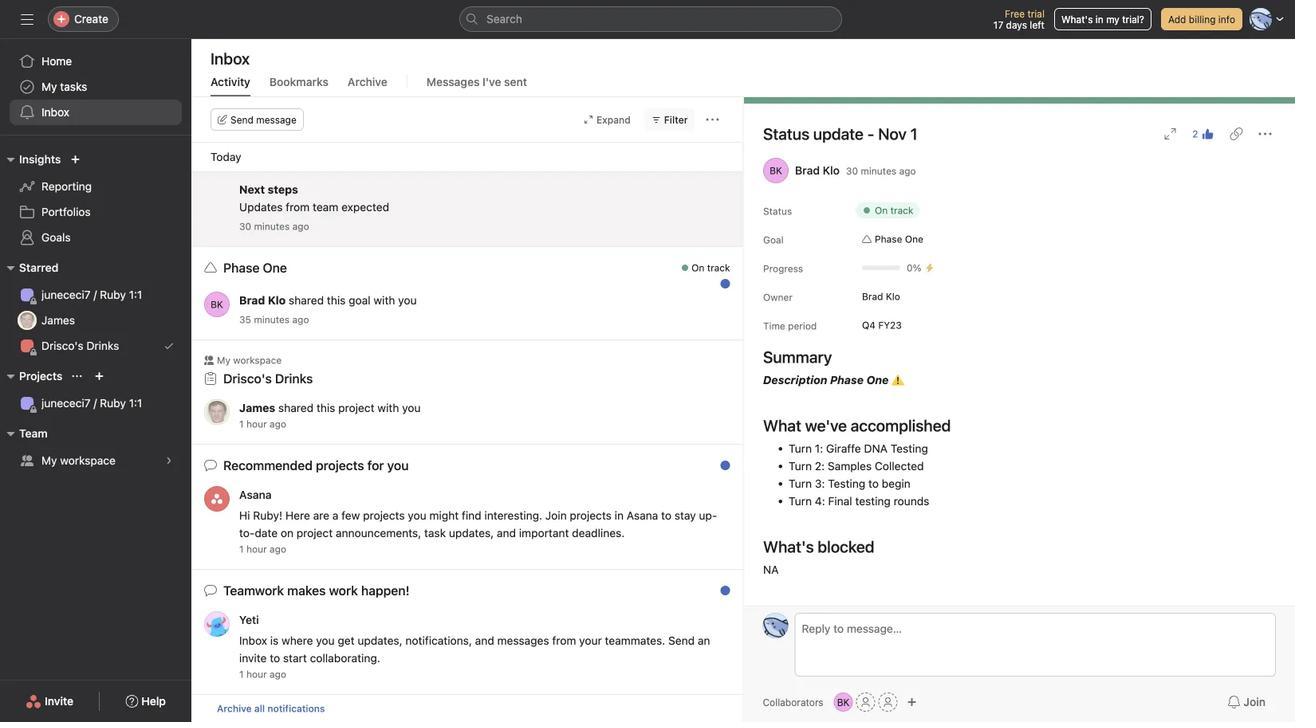 Task type: locate. For each thing, give the bounding box(es) containing it.
workspace inside teams element
[[60, 454, 116, 468]]

bookmarks
[[270, 75, 329, 89]]

send left an
[[669, 635, 695, 648]]

junececi7 / ruby 1:1 link inside projects element
[[10, 391, 182, 417]]

1 vertical spatial this
[[317, 402, 335, 415]]

junececi7 / ruby 1:1 link down new project or portfolio image
[[10, 391, 182, 417]]

0 vertical spatial na
[[239, 148, 255, 161]]

klo inside brad klo shared this goal with you 35 minutes ago
[[268, 294, 286, 307]]

status up goal at the top of the page
[[763, 206, 792, 217]]

ago
[[899, 165, 916, 177], [293, 221, 309, 232], [292, 314, 309, 326], [270, 419, 287, 430], [270, 544, 287, 555], [270, 670, 287, 681]]

2 junececi7 / ruby 1:1 from the top
[[41, 397, 142, 410]]

to down is
[[270, 652, 280, 666]]

james inside starred element
[[41, 314, 75, 327]]

archive
[[348, 75, 388, 89], [217, 704, 252, 715]]

1 right nov at top
[[911, 124, 918, 143]]

junececi7 / ruby 1:1 link up drisco's drinks link
[[10, 282, 182, 308]]

1 vertical spatial join
[[1244, 696, 1266, 709]]

0 vertical spatial updates,
[[449, 527, 494, 540]]

you inside yeti inbox is where you get updates, notifications, and messages from your teammates. send an invite to start collaborating. 1 hour ago
[[316, 635, 335, 648]]

1 down james link
[[239, 419, 244, 430]]

on
[[875, 205, 888, 216], [692, 263, 705, 274]]

asana up hi
[[239, 489, 272, 502]]

what's inside button
[[1062, 14, 1094, 25]]

1 vertical spatial archive notification image
[[713, 589, 726, 602]]

status for status update - nov 1
[[763, 124, 810, 143]]

1 horizontal spatial and
[[497, 527, 516, 540]]

one left ⚠️ icon
[[867, 374, 889, 387]]

ago down nov at top
[[899, 165, 916, 177]]

what's
[[1062, 14, 1094, 25], [239, 130, 278, 144]]

1 down invite
[[239, 670, 244, 681]]

1 status from the top
[[763, 124, 810, 143]]

1 vertical spatial asana
[[627, 510, 659, 523]]

junececi7 / ruby 1:1 inside projects element
[[41, 397, 142, 410]]

/ for second junececi7 / ruby 1:1 link from the bottom
[[94, 288, 97, 302]]

starred button
[[0, 259, 59, 278]]

this up recommended projects for you
[[317, 402, 335, 415]]

1 inside yeti inbox is where you get updates, notifications, and messages from your teammates. send an invite to start collaborating. 1 hour ago
[[239, 670, 244, 681]]

you up for you
[[402, 402, 421, 415]]

hour inside "asana hi ruby! here are a few projects you might find interesting. join projects in asana to stay up- to-date on project announcements, task updates, and important deadlines. 1 hour ago"
[[247, 544, 267, 555]]

this left goal
[[327, 294, 346, 307]]

1 vertical spatial na
[[763, 564, 779, 577]]

turn left 1:
[[789, 442, 812, 456]]

2:
[[815, 460, 825, 473]]

na up next
[[239, 148, 255, 161]]

one
[[905, 234, 924, 245], [867, 374, 889, 387]]

shared left goal
[[289, 294, 324, 307]]

an
[[698, 635, 711, 648]]

inbox up invite
[[239, 635, 267, 648]]

find
[[462, 510, 482, 523]]

1 vertical spatial what's
[[239, 130, 278, 144]]

you left get
[[316, 635, 335, 648]]

my workspace up drisco's drinks
[[217, 355, 282, 366]]

what's down send message
[[239, 130, 278, 144]]

notifications,
[[406, 635, 472, 648]]

0 vertical spatial status
[[763, 124, 810, 143]]

hour
[[247, 419, 267, 430], [247, 544, 267, 555], [247, 670, 267, 681]]

starred element
[[0, 254, 192, 362]]

⚠️ image
[[892, 374, 904, 387]]

what's blocked na
[[763, 538, 875, 577]]

stay
[[675, 510, 696, 523]]

in
[[1096, 14, 1104, 25], [615, 510, 624, 523]]

na inside what's blocked na
[[239, 148, 255, 161]]

today
[[211, 150, 242, 164]]

brad up 35
[[239, 294, 265, 307]]

1 horizontal spatial klo
[[823, 164, 840, 177]]

0 vertical spatial from
[[286, 201, 310, 214]]

2 archive notification image from the top
[[713, 589, 726, 602]]

2 vertical spatial bk
[[838, 697, 850, 709]]

junececi7 inside starred element
[[41, 288, 91, 302]]

turn left 2:
[[789, 460, 812, 473]]

junececi7
[[41, 288, 91, 302], [41, 397, 91, 410]]

and inside yeti inbox is where you get updates, notifications, and messages from your teammates. send an invite to start collaborating. 1 hour ago
[[475, 635, 495, 648]]

this inside brad klo shared this goal with you 35 minutes ago
[[327, 294, 346, 307]]

0 vertical spatial junececi7
[[41, 288, 91, 302]]

1 vertical spatial on track
[[692, 263, 731, 274]]

with up for you
[[378, 402, 399, 415]]

goals
[[41, 231, 71, 244]]

ago down next steps updates from team expected
[[293, 221, 309, 232]]

bk button left 35
[[204, 292, 230, 318]]

and left messages
[[475, 635, 495, 648]]

minutes down updates
[[254, 221, 290, 232]]

projects
[[19, 370, 63, 383]]

join button
[[1218, 689, 1277, 717]]

ja inside ja button
[[212, 407, 222, 418]]

ago inside brad klo shared this goal with you 35 minutes ago
[[292, 314, 309, 326]]

track right add to bookmarks image
[[708, 263, 731, 274]]

1 vertical spatial minutes
[[254, 221, 290, 232]]

few
[[342, 510, 360, 523]]

2 hour from the top
[[247, 544, 267, 555]]

2 / from the top
[[94, 397, 97, 410]]

turn left 4:
[[789, 495, 812, 508]]

0 vertical spatial minutes
[[861, 165, 897, 177]]

0 vertical spatial ja
[[22, 315, 32, 326]]

1 horizontal spatial what's
[[1062, 14, 1094, 25]]

to left 'stay'
[[662, 510, 672, 523]]

inbox up activity
[[211, 49, 250, 67]]

my workspace link
[[10, 448, 182, 474]]

1 vertical spatial junececi7
[[41, 397, 91, 410]]

description
[[763, 374, 827, 387]]

asana left 'stay'
[[627, 510, 659, 523]]

expand button
[[577, 109, 638, 131]]

james link
[[239, 402, 275, 415]]

0 vertical spatial send
[[231, 114, 254, 125]]

0 horizontal spatial and
[[475, 635, 495, 648]]

2 vertical spatial inbox
[[239, 635, 267, 648]]

junececi7 / ruby 1:1 up drisco's drinks link
[[41, 288, 142, 302]]

brad down update
[[795, 164, 820, 177]]

team
[[313, 201, 339, 214]]

1 vertical spatial project
[[297, 527, 333, 540]]

archive right bookmarks
[[348, 75, 388, 89]]

show options, current sort, top image
[[72, 372, 82, 381]]

and
[[497, 527, 516, 540], [475, 635, 495, 648]]

30 down updates
[[239, 221, 251, 232]]

ago right 35
[[292, 314, 309, 326]]

my for my workspace link
[[41, 454, 57, 468]]

in left my at the right top of page
[[1096, 14, 1104, 25]]

1 horizontal spatial brad
[[795, 164, 820, 177]]

1 vertical spatial workspace
[[60, 454, 116, 468]]

0 horizontal spatial updates,
[[358, 635, 403, 648]]

na inside what's blocked na
[[763, 564, 779, 577]]

3 turn from the top
[[789, 478, 812, 491]]

phase up brad klo
[[875, 234, 902, 245]]

1 horizontal spatial ja
[[212, 407, 222, 418]]

0 vertical spatial join
[[546, 510, 567, 523]]

1 1:1 from the top
[[129, 288, 142, 302]]

turn left 3:
[[789, 478, 812, 491]]

deadlines.
[[572, 527, 625, 540]]

hour down invite
[[247, 670, 267, 681]]

hour inside james shared this project with you 1 hour ago
[[247, 419, 267, 430]]

with inside james shared this project with you 1 hour ago
[[378, 402, 399, 415]]

2 vertical spatial my
[[41, 454, 57, 468]]

updates, inside "asana hi ruby! here are a few projects you might find interesting. join projects in asana to stay up- to-date on project announcements, task updates, and important deadlines. 1 hour ago"
[[449, 527, 494, 540]]

1 vertical spatial bk button
[[834, 693, 854, 713]]

klo for goal
[[268, 294, 286, 307]]

messages i've sent
[[427, 75, 527, 89]]

minutes right 35
[[254, 314, 290, 326]]

/ up drisco's drinks link
[[94, 288, 97, 302]]

to up "testing"
[[869, 478, 879, 491]]

0 vertical spatial workspace
[[233, 355, 282, 366]]

here
[[286, 510, 310, 523]]

up-
[[699, 510, 718, 523]]

q4 fy23
[[862, 320, 902, 331]]

what's inside what's blocked na
[[239, 130, 278, 144]]

2 button
[[1188, 123, 1219, 145]]

0 horizontal spatial track
[[708, 263, 731, 274]]

1 horizontal spatial 30
[[846, 165, 858, 177]]

status left update
[[763, 124, 810, 143]]

1 vertical spatial inbox
[[41, 106, 69, 119]]

add
[[1169, 14, 1187, 25]]

junececi7 / ruby 1:1 down new project or portfolio image
[[41, 397, 142, 410]]

updates, inside yeti inbox is where you get updates, notifications, and messages from your teammates. send an invite to start collaborating. 1 hour ago
[[358, 635, 403, 648]]

minutes down -
[[861, 165, 897, 177]]

0 vertical spatial hour
[[247, 419, 267, 430]]

junececi7 inside projects element
[[41, 397, 91, 410]]

project up for you
[[338, 402, 375, 415]]

inbox
[[211, 49, 250, 67], [41, 106, 69, 119], [239, 635, 267, 648]]

updates,
[[449, 527, 494, 540], [358, 635, 403, 648]]

2 horizontal spatial brad
[[862, 291, 883, 302]]

inbox down "my tasks" at the left top of the page
[[41, 106, 69, 119]]

1 vertical spatial 30
[[239, 221, 251, 232]]

0 vertical spatial to
[[869, 478, 879, 491]]

this inside james shared this project with you 1 hour ago
[[317, 402, 335, 415]]

0 horizontal spatial my workspace
[[41, 454, 116, 468]]

insights button
[[0, 150, 61, 169]]

1:1 inside projects element
[[129, 397, 142, 410]]

2 junececi7 / ruby 1:1 link from the top
[[10, 391, 182, 417]]

tasks
[[60, 80, 87, 93]]

0 vertical spatial archive notification image
[[713, 266, 726, 278]]

0 vertical spatial bk button
[[204, 292, 230, 318]]

junececi7 down starred
[[41, 288, 91, 302]]

1 horizontal spatial james
[[239, 402, 275, 415]]

in up "deadlines." on the bottom left
[[615, 510, 624, 523]]

1 horizontal spatial to
[[662, 510, 672, 523]]

your
[[580, 635, 602, 648]]

ago inside yeti inbox is where you get updates, notifications, and messages from your teammates. send an invite to start collaborating. 1 hour ago
[[270, 670, 287, 681]]

to inside "what we've accomplished turn 1: giraffe dna testing turn 2: samples collected turn 3: testing to begin turn 4: final testing rounds"
[[869, 478, 879, 491]]

shared right james link
[[278, 402, 314, 415]]

1 vertical spatial with
[[378, 402, 399, 415]]

1 horizontal spatial send
[[669, 635, 695, 648]]

0 horizontal spatial bk button
[[204, 292, 230, 318]]

project down are
[[297, 527, 333, 540]]

to for recommended projects for you
[[662, 510, 672, 523]]

phase
[[875, 234, 902, 245], [830, 374, 864, 387]]

1 vertical spatial status
[[763, 206, 792, 217]]

0 vertical spatial ruby
[[100, 288, 126, 302]]

teamwork makes work happen!
[[223, 584, 410, 599]]

0 horizontal spatial send
[[231, 114, 254, 125]]

1 vertical spatial junececi7 / ruby 1:1 link
[[10, 391, 182, 417]]

/ inside starred element
[[94, 288, 97, 302]]

messages
[[498, 635, 549, 648]]

brad for goal
[[239, 294, 265, 307]]

1 hour from the top
[[247, 419, 267, 430]]

1 ruby from the top
[[100, 288, 126, 302]]

1 vertical spatial hour
[[247, 544, 267, 555]]

search list box
[[460, 6, 843, 32]]

1 vertical spatial brad klo link
[[239, 294, 286, 307]]

1 vertical spatial 1:1
[[129, 397, 142, 410]]

with right goal
[[374, 294, 395, 307]]

3 hour from the top
[[247, 670, 267, 681]]

2 vertical spatial to
[[270, 652, 280, 666]]

archive inside button
[[217, 704, 252, 715]]

inbox inside yeti inbox is where you get updates, notifications, and messages from your teammates. send an invite to start collaborating. 1 hour ago
[[239, 635, 267, 648]]

what's left my at the right top of page
[[1062, 14, 1094, 25]]

and down interesting.
[[497, 527, 516, 540]]

/ down new project or portfolio image
[[94, 397, 97, 410]]

see details, my workspace image
[[164, 456, 174, 466]]

a
[[333, 510, 339, 523]]

1 vertical spatial archive
[[217, 704, 252, 715]]

owner
[[763, 292, 793, 303]]

hour down date
[[247, 544, 267, 555]]

projects left for you
[[316, 458, 364, 474]]

to-
[[239, 527, 255, 540]]

track up 'phase one'
[[891, 205, 914, 216]]

this
[[327, 294, 346, 307], [317, 402, 335, 415]]

0 horizontal spatial from
[[286, 201, 310, 214]]

0 vertical spatial in
[[1096, 14, 1104, 25]]

projects
[[316, 458, 364, 474], [363, 510, 405, 523], [570, 510, 612, 523]]

2 vertical spatial minutes
[[254, 314, 290, 326]]

0 horizontal spatial what's
[[239, 130, 278, 144]]

1 horizontal spatial track
[[891, 205, 914, 216]]

home
[[41, 55, 72, 68]]

0 horizontal spatial archive
[[217, 704, 252, 715]]

samples
[[828, 460, 872, 473]]

2 ruby from the top
[[100, 397, 126, 410]]

ago inside james shared this project with you 1 hour ago
[[270, 419, 287, 430]]

shared inside brad klo shared this goal with you 35 minutes ago
[[289, 294, 324, 307]]

0 horizontal spatial bk
[[211, 299, 223, 310]]

collaborators
[[763, 697, 824, 709]]

projects up "deadlines." on the bottom left
[[570, 510, 612, 523]]

bk button right the collaborators
[[834, 693, 854, 713]]

brad up q4 on the top
[[862, 291, 883, 302]]

1 turn from the top
[[789, 442, 812, 456]]

1 inside james shared this project with you 1 hour ago
[[239, 419, 244, 430]]

interesting.
[[485, 510, 543, 523]]

james for james
[[41, 314, 75, 327]]

0 horizontal spatial on
[[692, 263, 705, 274]]

hour down james link
[[247, 419, 267, 430]]

archive for archive all notifications
[[217, 704, 252, 715]]

update
[[813, 124, 864, 143]]

1 horizontal spatial bk
[[770, 165, 782, 176]]

1 vertical spatial one
[[867, 374, 889, 387]]

0 horizontal spatial na
[[239, 148, 255, 161]]

brad klo link up 35
[[239, 294, 286, 307]]

0 vertical spatial brad klo link
[[795, 164, 840, 177]]

1 vertical spatial junececi7 / ruby 1:1
[[41, 397, 142, 410]]

from left your
[[553, 635, 576, 648]]

search button
[[460, 6, 843, 32]]

1 vertical spatial testing
[[828, 478, 866, 491]]

workspace down projects element on the left bottom of the page
[[60, 454, 116, 468]]

testing down samples
[[828, 478, 866, 491]]

you up "task"
[[408, 510, 427, 523]]

workspace up drisco's drinks
[[233, 355, 282, 366]]

progress
[[763, 263, 803, 275]]

1 junececi7 / ruby 1:1 from the top
[[41, 288, 142, 302]]

4:
[[815, 495, 825, 508]]

my left tasks
[[41, 80, 57, 93]]

0 vertical spatial shared
[[289, 294, 324, 307]]

my
[[41, 80, 57, 93], [217, 355, 231, 366], [41, 454, 57, 468]]

0 horizontal spatial one
[[867, 374, 889, 387]]

next
[[239, 183, 265, 196]]

3:
[[815, 478, 825, 491]]

1 horizontal spatial one
[[905, 234, 924, 245]]

my up drisco's drinks
[[217, 355, 231, 366]]

1 vertical spatial shared
[[278, 402, 314, 415]]

1 down to-
[[239, 544, 244, 555]]

on track up phase one link
[[875, 205, 914, 216]]

billing
[[1190, 14, 1217, 25]]

james down drisco's drinks
[[239, 402, 275, 415]]

recommended projects for you
[[223, 458, 409, 474]]

goal
[[349, 294, 371, 307]]

testing
[[891, 442, 928, 456], [828, 478, 866, 491]]

1:1 up teams element
[[129, 397, 142, 410]]

updates, down find
[[449, 527, 494, 540]]

join
[[546, 510, 567, 523], [1244, 696, 1266, 709]]

what
[[763, 417, 802, 435]]

project inside "asana hi ruby! here are a few projects you might find interesting. join projects in asana to stay up- to-date on project announcements, task updates, and important deadlines. 1 hour ago"
[[297, 527, 333, 540]]

/ inside projects element
[[94, 397, 97, 410]]

0 horizontal spatial workspace
[[60, 454, 116, 468]]

ago down on
[[270, 544, 287, 555]]

join inside "asana hi ruby! here are a few projects you might find interesting. join projects in asana to stay up- to-date on project announcements, task updates, and important deadlines. 1 hour ago"
[[546, 510, 567, 523]]

0 vertical spatial testing
[[891, 442, 928, 456]]

klo up fy23
[[886, 291, 900, 302]]

bookmarks link
[[270, 75, 329, 97]]

one inside phase one link
[[905, 234, 924, 245]]

what we've accomplished turn 1: giraffe dna testing turn 2: samples collected turn 3: testing to begin turn 4: final testing rounds
[[763, 417, 951, 508]]

project inside james shared this project with you 1 hour ago
[[338, 402, 375, 415]]

0 horizontal spatial brad
[[239, 294, 265, 307]]

add billing info button
[[1162, 8, 1243, 30]]

1:1 up drisco's drinks link
[[129, 288, 142, 302]]

to for teamwork makes work happen!
[[270, 652, 280, 666]]

4 turn from the top
[[789, 495, 812, 508]]

klo down phase one
[[268, 294, 286, 307]]

1 horizontal spatial brad klo link
[[795, 164, 840, 177]]

to inside "asana hi ruby! here are a few projects you might find interesting. join projects in asana to stay up- to-date on project announcements, task updates, and important deadlines. 1 hour ago"
[[662, 510, 672, 523]]

start
[[283, 652, 307, 666]]

0 vertical spatial inbox
[[211, 49, 250, 67]]

ja
[[22, 315, 32, 326], [212, 407, 222, 418]]

and inside "asana hi ruby! here are a few projects you might find interesting. join projects in asana to stay up- to-date on project announcements, task updates, and important deadlines. 1 hour ago"
[[497, 527, 516, 540]]

klo
[[823, 164, 840, 177], [886, 291, 900, 302], [268, 294, 286, 307]]

1 horizontal spatial my workspace
[[217, 355, 282, 366]]

1 / from the top
[[94, 288, 97, 302]]

ja left james link
[[212, 407, 222, 418]]

create
[[74, 12, 108, 26]]

trial?
[[1123, 14, 1145, 25]]

1 vertical spatial bk
[[211, 299, 223, 310]]

my workspace down the team
[[41, 454, 116, 468]]

1 horizontal spatial phase
[[875, 234, 902, 245]]

from down steps
[[286, 201, 310, 214]]

0 vertical spatial junececi7 / ruby 1:1 link
[[10, 282, 182, 308]]

na down what's blocked
[[763, 564, 779, 577]]

/
[[94, 288, 97, 302], [94, 397, 97, 410]]

1 junececi7 from the top
[[41, 288, 91, 302]]

2 status from the top
[[763, 206, 792, 217]]

phase left ⚠️ icon
[[830, 374, 864, 387]]

updates, right get
[[358, 635, 403, 648]]

1 horizontal spatial on
[[875, 205, 888, 216]]

ago down james link
[[270, 419, 287, 430]]

james inside james shared this project with you 1 hour ago
[[239, 402, 275, 415]]

1 vertical spatial ja
[[212, 407, 222, 418]]

testing up collected
[[891, 442, 928, 456]]

junececi7 / ruby 1:1 inside starred element
[[41, 288, 142, 302]]

2 horizontal spatial bk
[[838, 697, 850, 709]]

30 down status update - nov 1 link
[[846, 165, 858, 177]]

what's for what's blocked na
[[239, 130, 278, 144]]

shared inside james shared this project with you 1 hour ago
[[278, 402, 314, 415]]

0 horizontal spatial project
[[297, 527, 333, 540]]

what's in my trial?
[[1062, 14, 1145, 25]]

on track left progress
[[692, 263, 731, 274]]

junececi7 / ruby 1:1 link
[[10, 282, 182, 308], [10, 391, 182, 417]]

rounds
[[894, 495, 930, 508]]

reporting link
[[10, 174, 182, 199]]

ruby up the drinks
[[100, 288, 126, 302]]

ago inside "asana hi ruby! here are a few projects you might find interesting. join projects in asana to stay up- to-date on project announcements, task updates, and important deadlines. 1 hour ago"
[[270, 544, 287, 555]]

my inside teams element
[[41, 454, 57, 468]]

in inside "asana hi ruby! here are a few projects you might find interesting. join projects in asana to stay up- to-date on project announcements, task updates, and important deadlines. 1 hour ago"
[[615, 510, 624, 523]]

phase one
[[223, 261, 287, 276]]

archive notification image
[[713, 266, 726, 278], [713, 589, 726, 602]]

ja down starred dropdown button
[[22, 315, 32, 326]]

to
[[869, 478, 879, 491], [662, 510, 672, 523], [270, 652, 280, 666]]

brad
[[795, 164, 820, 177], [862, 291, 883, 302], [239, 294, 265, 307]]

1 horizontal spatial na
[[763, 564, 779, 577]]

2 1:1 from the top
[[129, 397, 142, 410]]

junececi7 / ruby 1:1
[[41, 288, 142, 302], [41, 397, 142, 410]]

to inside yeti inbox is where you get updates, notifications, and messages from your teammates. send an invite to start collaborating. 1 hour ago
[[270, 652, 280, 666]]

1 horizontal spatial from
[[553, 635, 576, 648]]

brad klo link down update
[[795, 164, 840, 177]]

0 horizontal spatial 30
[[239, 221, 251, 232]]

my down the team
[[41, 454, 57, 468]]

1 vertical spatial from
[[553, 635, 576, 648]]

klo down update
[[823, 164, 840, 177]]

0 horizontal spatial asana
[[239, 489, 272, 502]]

1:1
[[129, 288, 142, 302], [129, 397, 142, 410]]

james up the drisco's
[[41, 314, 75, 327]]

30 inside brad klo 30 minutes ago
[[846, 165, 858, 177]]

track
[[891, 205, 914, 216], [708, 263, 731, 274]]

0 vertical spatial project
[[338, 402, 375, 415]]

status update - nov 1 link
[[763, 124, 918, 143]]

2 junececi7 from the top
[[41, 397, 91, 410]]

1 horizontal spatial join
[[1244, 696, 1266, 709]]

1 vertical spatial send
[[669, 635, 695, 648]]

from
[[286, 201, 310, 214], [553, 635, 576, 648]]

join inside join button
[[1244, 696, 1266, 709]]

brad for ago
[[795, 164, 820, 177]]

brad inside brad klo shared this goal with you 35 minutes ago
[[239, 294, 265, 307]]

my inside "link"
[[41, 80, 57, 93]]

you right goal
[[398, 294, 417, 307]]



Task type: describe. For each thing, give the bounding box(es) containing it.
might
[[430, 510, 459, 523]]

1:
[[815, 442, 823, 456]]

goals link
[[10, 225, 182, 251]]

2 horizontal spatial klo
[[886, 291, 900, 302]]

1 vertical spatial phase
[[830, 374, 864, 387]]

archive for archive
[[348, 75, 388, 89]]

insights
[[19, 153, 61, 166]]

brad klo shared this goal with you 35 minutes ago
[[239, 294, 417, 326]]

send inside button
[[231, 114, 254, 125]]

drisco's drinks link
[[10, 334, 182, 359]]

you inside james shared this project with you 1 hour ago
[[402, 402, 421, 415]]

0 vertical spatial phase
[[875, 234, 902, 245]]

brad klo
[[862, 291, 900, 302]]

work happen!
[[329, 584, 410, 599]]

status for status
[[763, 206, 792, 217]]

1 vertical spatial my
[[217, 355, 231, 366]]

projects up announcements,
[[363, 510, 405, 523]]

1 archive notification image from the top
[[713, 266, 726, 278]]

junececi7 / ruby 1:1 for junececi7 / ruby 1:1 link in projects element
[[41, 397, 142, 410]]

1 inside "asana hi ruby! here are a few projects you might find interesting. join projects in asana to stay up- to-date on project announcements, task updates, and important deadlines. 1 hour ago"
[[239, 544, 244, 555]]

1 junececi7 / ruby 1:1 link from the top
[[10, 282, 182, 308]]

my for the 'my tasks' "link"
[[41, 80, 57, 93]]

insights element
[[0, 145, 192, 254]]

projects button
[[0, 367, 63, 386]]

2
[[1193, 128, 1199, 140]]

junececi7 / ruby 1:1 for second junececi7 / ruby 1:1 link from the bottom
[[41, 288, 142, 302]]

archive all notifications
[[217, 704, 325, 715]]

projects element
[[0, 362, 192, 420]]

global element
[[0, 39, 192, 135]]

35
[[239, 314, 251, 326]]

hour inside yeti inbox is where you get updates, notifications, and messages from your teammates. send an invite to start collaborating. 1 hour ago
[[247, 670, 267, 681]]

info
[[1219, 14, 1236, 25]]

17
[[994, 19, 1004, 30]]

teams element
[[0, 420, 192, 477]]

you inside "asana hi ruby! here are a few projects you might find interesting. join projects in asana to stay up- to-date on project announcements, task updates, and important deadlines. 1 hour ago"
[[408, 510, 427, 523]]

1 horizontal spatial asana
[[627, 510, 659, 523]]

-
[[867, 124, 875, 143]]

in inside what's in my trial? button
[[1096, 14, 1104, 25]]

invite button
[[15, 688, 84, 717]]

collected
[[875, 460, 924, 473]]

status update - nov 1
[[763, 124, 918, 143]]

ruby inside projects element
[[100, 397, 126, 410]]

what's blocked
[[763, 538, 875, 557]]

hide sidebar image
[[21, 13, 34, 26]]

drinks
[[87, 340, 119, 353]]

days
[[1007, 19, 1028, 30]]

ra
[[770, 621, 782, 632]]

minutes inside brad klo shared this goal with you 35 minutes ago
[[254, 314, 290, 326]]

1 horizontal spatial bk button
[[834, 693, 854, 713]]

what's in my trial? button
[[1055, 8, 1152, 30]]

dna
[[864, 442, 888, 456]]

ja button
[[204, 400, 230, 425]]

for you
[[368, 458, 409, 474]]

inbox inside global element
[[41, 106, 69, 119]]

bk for left bk button
[[211, 299, 223, 310]]

1:1 inside starred element
[[129, 288, 142, 302]]

updates
[[239, 201, 283, 214]]

full screen image
[[1164, 128, 1177, 140]]

teamwork
[[223, 584, 284, 599]]

from inside yeti inbox is where you get updates, notifications, and messages from your teammates. send an invite to start collaborating. 1 hour ago
[[553, 635, 576, 648]]

messages i've sent link
[[427, 75, 527, 97]]

0 vertical spatial track
[[891, 205, 914, 216]]

send inside yeti inbox is where you get updates, notifications, and messages from your teammates. send an invite to start collaborating. 1 hour ago
[[669, 635, 695, 648]]

1 horizontal spatial on track
[[875, 205, 914, 216]]

message
[[256, 114, 297, 125]]

ruby inside starred element
[[100, 288, 126, 302]]

are
[[313, 510, 330, 523]]

free
[[1005, 8, 1025, 19]]

makes
[[287, 584, 326, 599]]

final
[[828, 495, 852, 508]]

on
[[281, 527, 294, 540]]

from inside next steps updates from team expected
[[286, 201, 310, 214]]

ago inside brad klo 30 minutes ago
[[899, 165, 916, 177]]

help button
[[115, 688, 176, 717]]

phase one link
[[856, 231, 930, 247]]

you inside brad klo shared this goal with you 35 minutes ago
[[398, 294, 417, 307]]

invite
[[239, 652, 267, 666]]

2 turn from the top
[[789, 460, 812, 473]]

klo for ago
[[823, 164, 840, 177]]

fy23
[[878, 320, 902, 331]]

activity
[[211, 75, 250, 89]]

add or remove collaborators image
[[908, 698, 917, 708]]

time period
[[763, 321, 817, 332]]

period
[[788, 321, 817, 332]]

left
[[1030, 19, 1045, 30]]

date
[[255, 527, 278, 540]]

begin
[[882, 478, 911, 491]]

starred
[[19, 261, 59, 275]]

filter
[[665, 114, 688, 125]]

bk for the right bk button
[[838, 697, 850, 709]]

with inside brad klo shared this goal with you 35 minutes ago
[[374, 294, 395, 307]]

help
[[141, 695, 166, 709]]

important
[[519, 527, 569, 540]]

invite
[[45, 695, 74, 709]]

copy link image
[[1230, 128, 1243, 140]]

/ for junececi7 / ruby 1:1 link in projects element
[[94, 397, 97, 410]]

expand
[[597, 114, 631, 125]]

new project or portfolio image
[[94, 372, 104, 381]]

1 horizontal spatial testing
[[891, 442, 928, 456]]

minutes inside brad klo 30 minutes ago
[[861, 165, 897, 177]]

ja inside starred element
[[22, 315, 32, 326]]

junececi7 for second junececi7 / ruby 1:1 link from the bottom
[[41, 288, 91, 302]]

0 vertical spatial my workspace
[[217, 355, 282, 366]]

messages
[[427, 75, 480, 89]]

phase one
[[875, 234, 924, 245]]

team button
[[0, 425, 48, 444]]

1 vertical spatial track
[[708, 263, 731, 274]]

notifications
[[268, 704, 325, 715]]

summary
[[763, 348, 832, 367]]

inbox link
[[10, 100, 182, 125]]

what's blocked na
[[239, 130, 325, 161]]

junececi7 for junececi7 / ruby 1:1 link in projects element
[[41, 397, 91, 410]]

new image
[[71, 155, 80, 164]]

collaborating.
[[310, 652, 380, 666]]

we've accomplished
[[805, 417, 951, 435]]

add to bookmarks image
[[687, 266, 700, 278]]

more actions image
[[707, 113, 719, 126]]

announcements,
[[336, 527, 421, 540]]

archive notification image
[[713, 464, 726, 476]]

0 vertical spatial bk
[[770, 165, 782, 176]]

30 minutes ago
[[239, 221, 309, 232]]

1 vertical spatial on
[[692, 263, 705, 274]]

time
[[763, 321, 785, 332]]

home link
[[10, 49, 182, 74]]

goal
[[763, 235, 784, 246]]

blocked
[[281, 130, 325, 144]]

my workspace inside teams element
[[41, 454, 116, 468]]

what's for what's in my trial?
[[1062, 14, 1094, 25]]

where
[[282, 635, 313, 648]]

i've
[[483, 75, 502, 89]]

james for james shared this project with you 1 hour ago
[[239, 402, 275, 415]]

drisco's drinks
[[41, 340, 119, 353]]

filter button
[[645, 109, 695, 131]]

steps
[[268, 183, 298, 196]]

brad klo 30 minutes ago
[[795, 164, 916, 177]]

sent
[[504, 75, 527, 89]]

more actions image
[[1259, 128, 1272, 140]]

ruby!
[[253, 510, 283, 523]]

send message
[[231, 114, 297, 125]]

is
[[270, 635, 279, 648]]



Task type: vqa. For each thing, say whether or not it's contained in the screenshot.
5th list item from the bottom of the page
no



